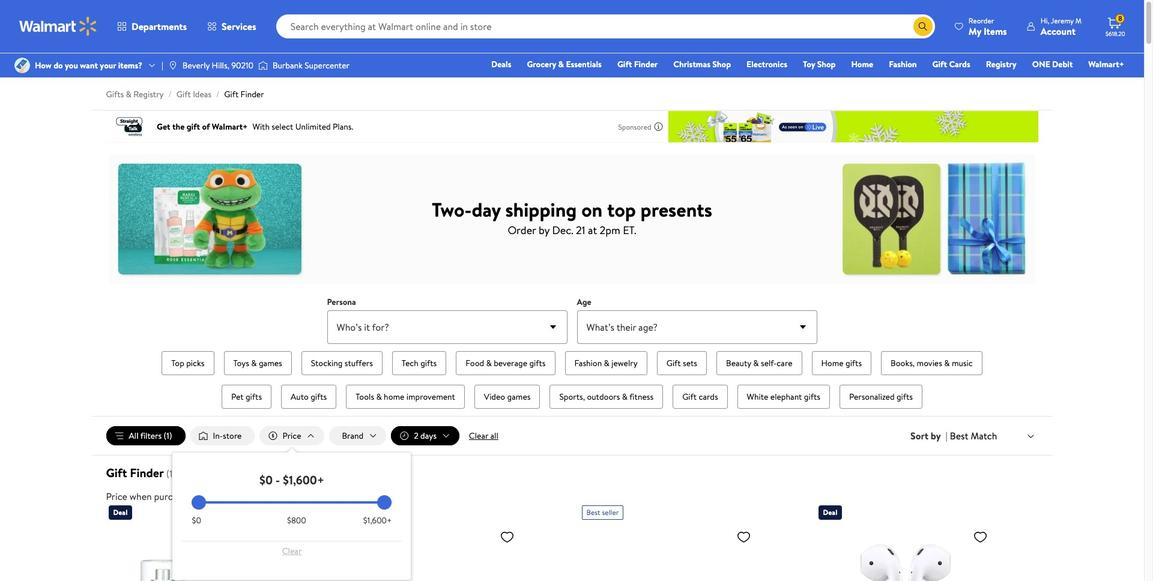 Task type: locate. For each thing, give the bounding box(es) containing it.
gifts for tech gifts
[[421, 358, 437, 370]]

0 vertical spatial home
[[852, 58, 874, 70]]

finder inside gift finder link
[[634, 58, 658, 70]]

best left "seller"
[[587, 508, 601, 518]]

clear inside clear button
[[282, 546, 302, 558]]

0 horizontal spatial price
[[106, 490, 127, 504]]

pet gifts list item
[[219, 383, 274, 412]]

tools & home improvement list item
[[344, 383, 467, 412]]

gifts inside list item
[[897, 391, 914, 403]]

 image left beverly
[[168, 61, 178, 70]]

1 horizontal spatial shop
[[818, 58, 836, 70]]

0 horizontal spatial home
[[822, 358, 844, 370]]

1 horizontal spatial finder
[[241, 88, 264, 100]]

sponsored
[[619, 122, 652, 132]]

shop for toy shop
[[818, 58, 836, 70]]

days
[[421, 430, 437, 442]]

clear for clear all
[[469, 430, 489, 442]]

clear for clear
[[282, 546, 302, 558]]

price left when on the left of page
[[106, 490, 127, 504]]

electronics link
[[742, 58, 793, 71]]

fashion & jewelry button
[[565, 352, 648, 376]]

gifts up personalized
[[846, 358, 862, 370]]

games right toys
[[259, 358, 282, 370]]

beauty & self-care button
[[717, 352, 803, 376]]

0 horizontal spatial |
[[162, 59, 163, 71]]

& for gifts & registry / gift ideas / gift finder
[[126, 88, 132, 100]]

gift finder link
[[612, 58, 664, 71], [224, 88, 264, 100]]

0 vertical spatial gift finder link
[[612, 58, 664, 71]]

price for price
[[283, 430, 301, 442]]

1 vertical spatial $0
[[192, 515, 201, 527]]

0 horizontal spatial  image
[[14, 58, 30, 73]]

items?
[[118, 59, 142, 71]]

gifts right pet at the left of the page
[[246, 391, 262, 403]]

0 horizontal spatial shop
[[713, 58, 731, 70]]

in-
[[213, 430, 223, 442]]

& right toys
[[251, 358, 257, 370]]

0 horizontal spatial best
[[587, 508, 601, 518]]

& right gifts
[[126, 88, 132, 100]]

1 horizontal spatial games
[[508, 391, 531, 403]]

& for grocery & essentials
[[559, 58, 564, 70]]

outdoors
[[587, 391, 620, 403]]

2 / from the left
[[216, 88, 220, 100]]

price
[[283, 430, 301, 442], [106, 490, 127, 504]]

sets
[[683, 358, 698, 370]]

top picks button
[[162, 352, 214, 376]]

1 vertical spatial price
[[106, 490, 127, 504]]

beauty & self-care list item
[[715, 349, 805, 378]]

|
[[162, 59, 163, 71], [946, 430, 948, 443]]

1 / from the left
[[169, 88, 172, 100]]

supercenter
[[305, 59, 350, 71]]

1 vertical spatial fashion
[[575, 358, 602, 370]]

| right items? in the left top of the page
[[162, 59, 163, 71]]

home left fashion link
[[852, 58, 874, 70]]

& left fitness
[[622, 391, 628, 403]]

shop right christmas
[[713, 58, 731, 70]]

books, movies & music
[[891, 358, 973, 370]]

video games list item
[[472, 383, 543, 412]]

cards
[[699, 391, 719, 403]]

1 horizontal spatial fashion
[[890, 58, 917, 70]]

1 horizontal spatial price
[[283, 430, 301, 442]]

filters
[[140, 430, 162, 442]]

how
[[35, 59, 52, 71]]

christmas
[[674, 58, 711, 70]]

best left match
[[951, 430, 969, 443]]

0 horizontal spatial clear
[[282, 546, 302, 558]]

1 vertical spatial |
[[946, 430, 948, 443]]

stocking stuffers
[[311, 358, 373, 370]]

services
[[222, 20, 256, 33]]

8
[[1119, 13, 1123, 24]]

0 horizontal spatial fashion
[[575, 358, 602, 370]]

0 horizontal spatial deal
[[113, 508, 128, 518]]

& right "tools"
[[376, 391, 382, 403]]

picks
[[186, 358, 205, 370]]

1 horizontal spatial  image
[[168, 61, 178, 70]]

1 vertical spatial $1,600+
[[363, 515, 392, 527]]

sort by |
[[911, 430, 948, 443]]

&
[[559, 58, 564, 70], [126, 88, 132, 100], [251, 358, 257, 370], [486, 358, 492, 370], [604, 358, 610, 370], [754, 358, 759, 370], [945, 358, 951, 370], [376, 391, 382, 403], [622, 391, 628, 403]]

home for home
[[852, 58, 874, 70]]

two-
[[432, 196, 472, 223]]

deals link
[[486, 58, 517, 71]]

& inside 'button'
[[251, 358, 257, 370]]

1 horizontal spatial clear
[[469, 430, 489, 442]]

blissful holly buck walmart gift card image
[[345, 525, 520, 582]]

gift finder link down search search box
[[612, 58, 664, 71]]

toy
[[804, 58, 816, 70]]

departments
[[132, 20, 187, 33]]

0 horizontal spatial by
[[539, 223, 550, 238]]

/ right ideas
[[216, 88, 220, 100]]

 image right 90210
[[258, 59, 268, 72]]

shop right the toy
[[818, 58, 836, 70]]

registry right gifts
[[134, 88, 164, 100]]

stocking
[[311, 358, 343, 370]]

& left self- at the bottom
[[754, 358, 759, 370]]

$0 down online
[[192, 515, 201, 527]]

one
[[1033, 58, 1051, 70]]

 image left how
[[14, 58, 30, 73]]

beverly
[[183, 59, 210, 71]]

home right care
[[822, 358, 844, 370]]

gifts right auto
[[311, 391, 327, 403]]

self-
[[761, 358, 777, 370]]

& for tools & home improvement
[[376, 391, 382, 403]]

1 horizontal spatial $1,600+
[[363, 515, 392, 527]]

0 vertical spatial by
[[539, 223, 550, 238]]

1 horizontal spatial home
[[852, 58, 874, 70]]

1 vertical spatial best
[[587, 508, 601, 518]]

0 vertical spatial games
[[259, 358, 282, 370]]

| inside sort and filter section element
[[946, 430, 948, 443]]

2 deal from the left
[[824, 508, 838, 518]]

1 vertical spatial finder
[[241, 88, 264, 100]]

& for beauty & self-care
[[754, 358, 759, 370]]

2 vertical spatial finder
[[130, 465, 164, 481]]

movies
[[917, 358, 943, 370]]

 image for burbank
[[258, 59, 268, 72]]

1 deal from the left
[[113, 508, 128, 518]]

shop for christmas shop
[[713, 58, 731, 70]]

group
[[135, 349, 1010, 412]]

0 horizontal spatial $0
[[192, 515, 201, 527]]

0 vertical spatial fashion
[[890, 58, 917, 70]]

hi, jeremy m account
[[1041, 15, 1082, 38]]

& inside button
[[376, 391, 382, 403]]

& right grocery on the left of page
[[559, 58, 564, 70]]

you
[[65, 59, 78, 71]]

et.
[[623, 223, 637, 238]]

tech gifts
[[402, 358, 437, 370]]

1 horizontal spatial $0
[[260, 472, 273, 489]]

0 vertical spatial clear
[[469, 430, 489, 442]]

gift sets button
[[657, 352, 707, 376]]

burbank supercenter
[[273, 59, 350, 71]]

finder down 90210
[[241, 88, 264, 100]]

tools & home improvement button
[[346, 385, 465, 409]]

in-store
[[213, 430, 242, 442]]

home gifts
[[822, 358, 862, 370]]

gifts for home gifts
[[846, 358, 862, 370]]

white elephant gifts
[[747, 391, 821, 403]]

christmas shop
[[674, 58, 731, 70]]

gift cards
[[933, 58, 971, 70]]

gift inside gift finder link
[[618, 58, 632, 70]]

gift
[[618, 58, 632, 70], [933, 58, 948, 70], [177, 88, 191, 100], [224, 88, 239, 100], [667, 358, 681, 370], [683, 391, 697, 403], [106, 465, 127, 481]]

1 vertical spatial clear
[[282, 546, 302, 558]]

personalized gifts
[[850, 391, 914, 403]]

1 shop from the left
[[713, 58, 731, 70]]

fashion left jewelry
[[575, 358, 602, 370]]

jeremy
[[1052, 15, 1074, 26]]

price down auto
[[283, 430, 301, 442]]

legal information image
[[229, 492, 239, 502]]

one debit link
[[1028, 58, 1079, 71]]

gift finder link down 90210
[[224, 88, 264, 100]]

by right sort
[[931, 430, 942, 443]]

price inside dropdown button
[[283, 430, 301, 442]]

top
[[608, 196, 636, 223]]

burbank
[[273, 59, 303, 71]]

gift inside gift sets button
[[667, 358, 681, 370]]

gift inside gift cards button
[[683, 391, 697, 403]]

books, movies & music list item
[[879, 349, 986, 378]]

cards
[[950, 58, 971, 70]]

0 vertical spatial registry
[[987, 58, 1017, 70]]

white elephant gifts list item
[[735, 383, 833, 412]]

1 vertical spatial games
[[508, 391, 531, 403]]

1 horizontal spatial deal
[[824, 508, 838, 518]]

hi,
[[1041, 15, 1050, 26]]

sports,
[[560, 391, 585, 403]]

/
[[169, 88, 172, 100], [216, 88, 220, 100]]

care
[[777, 358, 793, 370]]

tools & home improvement
[[356, 391, 455, 403]]

fashion inside fashion & jewelry button
[[575, 358, 602, 370]]

home gifts list item
[[810, 349, 875, 378]]

toy shop link
[[798, 58, 842, 71]]

clear left all at bottom left
[[469, 430, 489, 442]]

0 vertical spatial $1,600+
[[283, 472, 325, 489]]

finder up when on the left of page
[[130, 465, 164, 481]]

fashion right home link
[[890, 58, 917, 70]]

$0 left -
[[260, 472, 273, 489]]

gift for gift finder (1000+)
[[106, 465, 127, 481]]

gift cards list item
[[671, 383, 731, 412]]

0 horizontal spatial games
[[259, 358, 282, 370]]

gifts right beverage
[[530, 358, 546, 370]]

best for best seller
[[587, 508, 601, 518]]

clear inside clear all button
[[469, 430, 489, 442]]

tech
[[402, 358, 419, 370]]

| left "best match" on the right bottom of page
[[946, 430, 948, 443]]

price button
[[260, 427, 324, 446]]

finder for gift finder
[[634, 58, 658, 70]]

0 horizontal spatial finder
[[130, 465, 164, 481]]

games
[[259, 358, 282, 370], [508, 391, 531, 403]]

shop
[[713, 58, 731, 70], [818, 58, 836, 70]]

1 horizontal spatial |
[[946, 430, 948, 443]]

gifts & registry / gift ideas / gift finder
[[106, 88, 264, 100]]

1 vertical spatial by
[[931, 430, 942, 443]]

gifts right the tech
[[421, 358, 437, 370]]

 image
[[14, 58, 30, 73], [258, 59, 268, 72], [168, 61, 178, 70]]

gifts right personalized
[[897, 391, 914, 403]]

sports, outdoors & fitness list item
[[548, 383, 666, 412]]

top picks
[[171, 358, 205, 370]]

games right video
[[508, 391, 531, 403]]

price for price when purchased online
[[106, 490, 127, 504]]

1 horizontal spatial by
[[931, 430, 942, 443]]

0 horizontal spatial registry
[[134, 88, 164, 100]]

/ left gift ideas link
[[169, 88, 172, 100]]

0 vertical spatial finder
[[634, 58, 658, 70]]

fashion inside fashion link
[[890, 58, 917, 70]]

home inside button
[[822, 358, 844, 370]]

& right food
[[486, 358, 492, 370]]

registry down items
[[987, 58, 1017, 70]]

2 horizontal spatial  image
[[258, 59, 268, 72]]

food
[[466, 358, 484, 370]]

online
[[199, 490, 224, 504]]

food & beverage gifts list item
[[454, 349, 558, 378]]

clear down $800
[[282, 546, 302, 558]]

2 horizontal spatial finder
[[634, 58, 658, 70]]

0 vertical spatial price
[[283, 430, 301, 442]]

essentials
[[566, 58, 602, 70]]

finder
[[634, 58, 658, 70], [241, 88, 264, 100], [130, 465, 164, 481]]

1 vertical spatial gift finder link
[[224, 88, 264, 100]]

1 horizontal spatial /
[[216, 88, 220, 100]]

grocery
[[527, 58, 557, 70]]

0 vertical spatial best
[[951, 430, 969, 443]]

age
[[577, 296, 592, 308]]

by left dec.
[[539, 223, 550, 238]]

white
[[747, 391, 769, 403]]

2 shop from the left
[[818, 58, 836, 70]]

best
[[951, 430, 969, 443], [587, 508, 601, 518]]

best inside dropdown button
[[951, 430, 969, 443]]

by
[[539, 223, 550, 238], [931, 430, 942, 443]]

& left jewelry
[[604, 358, 610, 370]]

price when purchased online
[[106, 490, 224, 504]]

0 horizontal spatial /
[[169, 88, 172, 100]]

1 vertical spatial registry
[[134, 88, 164, 100]]

reorder my items
[[969, 15, 1008, 38]]

0 vertical spatial $0
[[260, 472, 273, 489]]

1 vertical spatial home
[[822, 358, 844, 370]]

& left music
[[945, 358, 951, 370]]

finder left christmas
[[634, 58, 658, 70]]

fashion for fashion
[[890, 58, 917, 70]]

home gifts button
[[812, 352, 872, 376]]

lol surprise! surprise swap tots- with collectible doll, extra expression, 2 looks in one, water unboxing surprise, limited edition doll, great gift for girls age 3+ image
[[582, 525, 756, 582]]

1 horizontal spatial best
[[951, 430, 969, 443]]



Task type: vqa. For each thing, say whether or not it's contained in the screenshot.
multiple
no



Task type: describe. For each thing, give the bounding box(es) containing it.
brand
[[342, 430, 364, 442]]

toys & games button
[[224, 352, 292, 376]]

services button
[[197, 12, 267, 41]]

$0 for $0
[[192, 515, 201, 527]]

tech gifts button
[[392, 352, 447, 376]]

& for toys & games
[[251, 358, 257, 370]]

stocking stuffers list item
[[299, 349, 385, 378]]

video
[[484, 391, 506, 403]]

gifts for auto gifts
[[311, 391, 327, 403]]

dec.
[[553, 223, 574, 238]]

jewelry
[[612, 358, 638, 370]]

 image for beverly
[[168, 61, 178, 70]]

$0 for $0 - $1,600+
[[260, 472, 273, 489]]

group containing top picks
[[135, 349, 1010, 412]]

fashion for fashion & jewelry
[[575, 358, 602, 370]]

gift sets list item
[[655, 349, 710, 378]]

food & beverage gifts button
[[456, 352, 556, 376]]

2 days
[[414, 430, 437, 442]]

vince camuto amore perfume gift set for women, 2 pieces image
[[108, 525, 283, 582]]

improvement
[[407, 391, 455, 403]]

add to favorites list, apple airpods with charging case (2nd generation) image
[[974, 530, 988, 545]]

games inside button
[[508, 391, 531, 403]]

deal for vince camuto amore perfume gift set for women, 2 pieces image
[[113, 508, 128, 518]]

all
[[129, 430, 139, 442]]

gifts right the 'elephant'
[[805, 391, 821, 403]]

gift finder
[[618, 58, 658, 70]]

fashion & jewelry
[[575, 358, 638, 370]]

persona
[[327, 296, 356, 308]]

finder for gift finder (1000+)
[[130, 465, 164, 481]]

books,
[[891, 358, 915, 370]]

christmas shop link
[[668, 58, 737, 71]]

deal for apple airpods with charging case (2nd generation) image
[[824, 508, 838, 518]]

walmart image
[[19, 17, 97, 36]]

best match button
[[948, 428, 1039, 444]]

in-store button
[[190, 427, 255, 446]]

all filters (1)
[[129, 430, 172, 442]]

ideas
[[193, 88, 212, 100]]

gifts
[[106, 88, 124, 100]]

auto gifts button
[[281, 385, 337, 409]]

by inside two-day shipping on top presents order by dec. 21 at 2pm et.
[[539, 223, 550, 238]]

clear button
[[192, 542, 392, 561]]

90210
[[232, 59, 254, 71]]

sort and filter section element
[[92, 417, 1053, 581]]

(1000+)
[[166, 468, 199, 481]]

2 days button
[[391, 427, 460, 446]]

music
[[953, 358, 973, 370]]

how do you want your items?
[[35, 59, 142, 71]]

best for best match
[[951, 430, 969, 443]]

gifts for personalized gifts
[[897, 391, 914, 403]]

2pm
[[600, 223, 621, 238]]

walmart+
[[1089, 58, 1125, 70]]

add to favorites list, blissful holly buck walmart gift card image
[[500, 530, 515, 545]]

two-day shipping on top presents order by dec. 21 at 2pm et.
[[432, 196, 713, 238]]

grocery & essentials
[[527, 58, 602, 70]]

gift for gift finder
[[618, 58, 632, 70]]

$800
[[287, 515, 306, 527]]

(1)
[[164, 430, 172, 442]]

on
[[582, 196, 603, 223]]

debit
[[1053, 58, 1074, 70]]

add to favorites list, vince camuto amore perfume gift set for women, 2 pieces image
[[264, 530, 278, 545]]

auto gifts list item
[[279, 383, 339, 412]]

8 $618.20
[[1106, 13, 1126, 38]]

beverage
[[494, 358, 528, 370]]

0 vertical spatial |
[[162, 59, 163, 71]]

by inside sort and filter section element
[[931, 430, 942, 443]]

all filters (1) button
[[106, 427, 185, 446]]

0 horizontal spatial gift finder link
[[224, 88, 264, 100]]

reorder
[[969, 15, 995, 26]]

$1600 range field
[[192, 502, 392, 504]]

& for fashion & jewelry
[[604, 358, 610, 370]]

gift for gift cards
[[683, 391, 697, 403]]

top picks list item
[[159, 349, 217, 378]]

0 horizontal spatial $1,600+
[[283, 472, 325, 489]]

gifts & registry link
[[106, 88, 164, 100]]

games inside 'button'
[[259, 358, 282, 370]]

food & beverage gifts
[[466, 358, 546, 370]]

gift for gift sets
[[667, 358, 681, 370]]

$618.20
[[1106, 29, 1126, 38]]

Search search field
[[276, 14, 936, 38]]

seller
[[602, 508, 619, 518]]

purchased
[[154, 490, 197, 504]]

add to favorites list, lol surprise! surprise swap tots- with collectible doll, extra expression, 2 looks in one, water unboxing surprise, limited edition doll, great gift for girls age 3+ image
[[737, 530, 752, 545]]

home for home gifts
[[822, 358, 844, 370]]

two-day shipping on top presents image
[[108, 154, 1036, 284]]

& inside "button"
[[622, 391, 628, 403]]

apple airpods with charging case (2nd generation) image
[[819, 525, 993, 582]]

account
[[1041, 24, 1076, 38]]

personalized gifts list item
[[838, 383, 926, 412]]

21
[[576, 223, 586, 238]]

tech gifts list item
[[390, 349, 449, 378]]

brand button
[[329, 427, 387, 446]]

fashion & jewelry list item
[[563, 349, 650, 378]]

store
[[223, 430, 242, 442]]

Walmart Site-Wide search field
[[276, 14, 936, 38]]

gifts for pet gifts
[[246, 391, 262, 403]]

1 horizontal spatial registry
[[987, 58, 1017, 70]]

2
[[414, 430, 419, 442]]

beauty & self-care
[[727, 358, 793, 370]]

search icon image
[[919, 22, 928, 31]]

personalized gifts button
[[840, 385, 923, 409]]

your
[[100, 59, 116, 71]]

toys & games list item
[[221, 349, 294, 378]]

gift ideas link
[[177, 88, 212, 100]]

toys & games
[[233, 358, 282, 370]]

auto
[[291, 391, 309, 403]]

gift cards link
[[928, 58, 976, 71]]

white elephant gifts button
[[738, 385, 831, 409]]

gift cards
[[683, 391, 719, 403]]

 image for how
[[14, 58, 30, 73]]

$0 range field
[[192, 502, 392, 504]]

deals
[[492, 58, 512, 70]]

1 horizontal spatial gift finder link
[[612, 58, 664, 71]]

& for food & beverage gifts
[[486, 358, 492, 370]]

pet gifts
[[231, 391, 262, 403]]

gift for gift cards
[[933, 58, 948, 70]]

all
[[491, 430, 499, 442]]

$0 - $1,600+
[[260, 472, 325, 489]]

fashion link
[[884, 58, 923, 71]]

home link
[[846, 58, 879, 71]]

toy shop
[[804, 58, 836, 70]]

clear all
[[469, 430, 499, 442]]

pet gifts button
[[222, 385, 272, 409]]

stuffers
[[345, 358, 373, 370]]

home
[[384, 391, 405, 403]]

when
[[130, 490, 152, 504]]

books, movies & music button
[[882, 352, 983, 376]]



